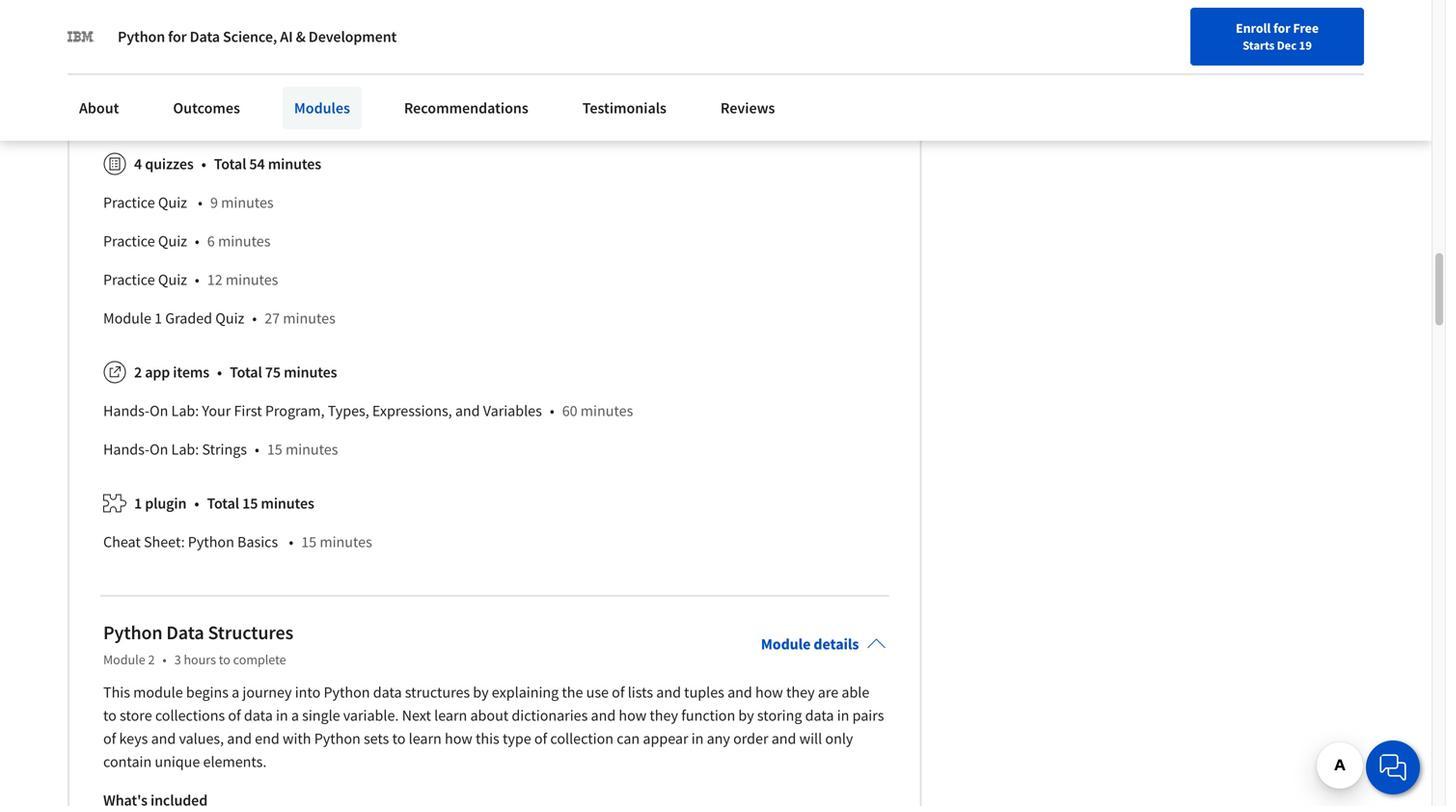 Task type: describe. For each thing, give the bounding box(es) containing it.
1 horizontal spatial data
[[373, 683, 402, 703]]

minutes down ai
[[261, 62, 315, 81]]

and up elements.
[[227, 730, 252, 749]]

types,
[[328, 402, 369, 421]]

able
[[842, 683, 870, 703]]

0 vertical spatial learn
[[434, 707, 467, 726]]

ibm image
[[68, 23, 95, 50]]

quiz for 12
[[158, 270, 187, 290]]

dictionaries
[[512, 707, 588, 726]]

1 vertical spatial to
[[103, 707, 117, 726]]

enroll
[[1236, 19, 1271, 37]]

elements.
[[203, 753, 267, 772]]

cheat
[[103, 533, 141, 552]]

this module begins a journey into python data structures by explaining the use of lists and tuples and how they are able to store collections of data in a single variable. next learn about dictionaries and how they function by storing data in pairs of keys and values, and end with python sets to learn how this type of collection can appear in any order and will only contain unique elements.
[[103, 683, 884, 772]]

• total 5 minutes
[[203, 62, 315, 81]]

0 vertical spatial data
[[190, 27, 220, 46]]

minutes right 12
[[226, 270, 278, 290]]

27
[[265, 309, 280, 328]]

contain
[[103, 753, 152, 772]]

0 horizontal spatial a
[[232, 683, 240, 703]]

app
[[145, 363, 170, 382]]

unique
[[155, 753, 200, 772]]

graded
[[165, 309, 212, 328]]

items
[[173, 363, 209, 382]]

1 horizontal spatial how
[[619, 707, 647, 726]]

0 horizontal spatial data
[[244, 707, 273, 726]]

60
[[562, 402, 578, 421]]

minutes down "program,"
[[286, 440, 338, 460]]

single
[[302, 707, 340, 726]]

testimonials link
[[571, 87, 678, 129]]

cheat sheet: python basics • 15 minutes
[[103, 533, 372, 552]]

practice quiz • 12 minutes
[[103, 270, 278, 290]]

program,
[[265, 402, 325, 421]]

testimonials
[[583, 98, 667, 118]]

minutes up basics
[[261, 494, 314, 514]]

hours
[[184, 652, 216, 669]]

module for module details
[[761, 635, 811, 654]]

minutes right 60
[[581, 402, 633, 421]]

reading
[[145, 62, 195, 81]]

about for about this course • 5 minutes
[[103, 101, 142, 120]]

2 horizontal spatial how
[[756, 683, 783, 703]]

to inside python data structures module 2 • 3 hours to complete
[[219, 652, 231, 669]]

reviews
[[721, 98, 775, 118]]

python up 1 reading
[[118, 27, 165, 46]]

hands-on lab: strings • 15 minutes
[[103, 440, 338, 460]]

15 for strings
[[267, 440, 283, 460]]

lists
[[628, 683, 653, 703]]

order
[[734, 730, 769, 749]]

and down the use
[[591, 707, 616, 726]]

0 horizontal spatial in
[[276, 707, 288, 726]]

1 plugin
[[134, 494, 187, 514]]

• total 54 minutes
[[201, 155, 321, 174]]

python inside hide info about module content region
[[188, 533, 234, 552]]

python for data science, ai & development
[[118, 27, 397, 46]]

1 vertical spatial 15
[[242, 494, 258, 514]]

1 vertical spatial by
[[739, 707, 754, 726]]

quizzes
[[145, 155, 194, 174]]

about for about
[[79, 98, 119, 118]]

journey
[[243, 683, 292, 703]]

• right quizzes
[[201, 155, 206, 174]]

minutes right 9
[[221, 193, 274, 213]]

lab: for strings
[[171, 440, 199, 460]]

outcomes link
[[162, 87, 252, 129]]

first
[[234, 402, 262, 421]]

only
[[825, 730, 853, 749]]

this inside hide info about module content region
[[145, 101, 169, 120]]

total for total 75 minutes
[[230, 363, 262, 382]]

and right lists
[[656, 683, 681, 703]]

• left 9
[[198, 193, 203, 213]]

2 app items
[[134, 363, 209, 382]]

storing
[[757, 707, 802, 726]]

dec
[[1277, 38, 1297, 53]]

• right items
[[217, 363, 222, 382]]

lab: for your
[[171, 402, 199, 421]]

end
[[255, 730, 280, 749]]

any
[[707, 730, 730, 749]]

basics
[[237, 533, 278, 552]]

• left "27"
[[252, 309, 257, 328]]

tuples
[[684, 683, 725, 703]]

ai
[[280, 27, 293, 46]]

practice for practice quiz • 12 minutes
[[103, 270, 155, 290]]

total for total 15 minutes
[[207, 494, 239, 514]]

explaining
[[492, 683, 559, 703]]

• right course at the left of the page
[[223, 101, 228, 120]]

0 vertical spatial they
[[786, 683, 815, 703]]

quiz for 9
[[158, 193, 187, 213]]

pairs
[[853, 707, 884, 726]]

2 horizontal spatial data
[[805, 707, 834, 726]]

• left 60
[[550, 402, 555, 421]]

1 vertical spatial they
[[650, 707, 678, 726]]

course
[[172, 101, 215, 120]]

3
[[174, 652, 181, 669]]

enroll for free starts dec 19
[[1236, 19, 1319, 53]]

starts
[[1243, 38, 1275, 53]]

1 vertical spatial 5
[[235, 101, 243, 120]]

2 inside python data structures module 2 • 3 hours to complete
[[148, 652, 155, 669]]

1 reading
[[134, 62, 195, 81]]

variables
[[483, 402, 542, 421]]

plugin
[[145, 494, 187, 514]]

details
[[814, 635, 859, 654]]

and up unique
[[151, 730, 176, 749]]

type
[[503, 730, 531, 749]]

of right the type
[[534, 730, 547, 749]]



Task type: locate. For each thing, give the bounding box(es) containing it.
learn down structures
[[434, 707, 467, 726]]

quiz down practice quiz • 6 minutes
[[158, 270, 187, 290]]

appear
[[643, 730, 689, 749]]

1 vertical spatial this
[[476, 730, 500, 749]]

about link
[[68, 87, 131, 129]]

module inside python data structures module 2 • 3 hours to complete
[[103, 652, 145, 669]]

in left any
[[692, 730, 704, 749]]

keys
[[119, 730, 148, 749]]

for
[[1274, 19, 1291, 37], [168, 27, 187, 46]]

and left variables
[[455, 402, 480, 421]]

&
[[296, 27, 306, 46]]

learn
[[434, 707, 467, 726], [409, 730, 442, 749]]

module
[[103, 309, 151, 328], [761, 635, 811, 654], [103, 652, 145, 669]]

variable.
[[343, 707, 399, 726]]

about up 4
[[103, 101, 142, 120]]

lab: left your
[[171, 402, 199, 421]]

1 horizontal spatial 15
[[267, 440, 283, 460]]

module
[[133, 683, 183, 703]]

how up 'storing'
[[756, 683, 783, 703]]

by
[[473, 683, 489, 703], [739, 707, 754, 726]]

0 horizontal spatial for
[[168, 27, 187, 46]]

science,
[[223, 27, 277, 46]]

this left course at the left of the page
[[145, 101, 169, 120]]

to down the this
[[103, 707, 117, 726]]

0 vertical spatial by
[[473, 683, 489, 703]]

1 vertical spatial 1
[[155, 309, 162, 328]]

total down the science,
[[215, 62, 248, 81]]

1 left graded
[[155, 309, 162, 328]]

1 left reading
[[134, 62, 142, 81]]

on down app
[[150, 402, 168, 421]]

modules
[[294, 98, 350, 118]]

menu item
[[1027, 19, 1151, 82]]

2 horizontal spatial in
[[837, 707, 850, 726]]

by up "order"
[[739, 707, 754, 726]]

for for enroll
[[1274, 19, 1291, 37]]

0 horizontal spatial by
[[473, 683, 489, 703]]

0 vertical spatial to
[[219, 652, 231, 669]]

0 horizontal spatial how
[[445, 730, 473, 749]]

in up end
[[276, 707, 288, 726]]

free
[[1293, 19, 1319, 37]]

collection
[[550, 730, 614, 749]]

into
[[295, 683, 321, 703]]

• right reading
[[203, 62, 208, 81]]

• left 12
[[195, 270, 200, 290]]

python up variable.
[[324, 683, 370, 703]]

1 vertical spatial data
[[166, 621, 204, 645]]

• total 75 minutes
[[217, 363, 337, 382]]

2 on from the top
[[150, 440, 168, 460]]

2 hands- from the top
[[103, 440, 150, 460]]

0 horizontal spatial 5
[[235, 101, 243, 120]]

a
[[232, 683, 240, 703], [291, 707, 299, 726]]

total
[[215, 62, 248, 81], [214, 155, 246, 174], [230, 363, 262, 382], [207, 494, 239, 514]]

1 horizontal spatial to
[[219, 652, 231, 669]]

coursera image
[[23, 16, 146, 47]]

5 down • total 5 minutes
[[235, 101, 243, 120]]

recommendations
[[404, 98, 529, 118]]

1 for reading
[[134, 62, 142, 81]]

1
[[134, 62, 142, 81], [155, 309, 162, 328], [134, 494, 142, 514]]

1 horizontal spatial by
[[739, 707, 754, 726]]

minutes right basics
[[320, 533, 372, 552]]

data down journey
[[244, 707, 273, 726]]

1 practice from the top
[[103, 193, 155, 213]]

4 quizzes
[[134, 155, 194, 174]]

data
[[373, 683, 402, 703], [244, 707, 273, 726], [805, 707, 834, 726]]

and inside hide info about module content region
[[455, 402, 480, 421]]

0 vertical spatial how
[[756, 683, 783, 703]]

1 vertical spatial a
[[291, 707, 299, 726]]

module details
[[761, 635, 859, 654]]

sets
[[364, 730, 389, 749]]

and right tuples
[[728, 683, 753, 703]]

1 lab: from the top
[[171, 402, 199, 421]]

total left 54 in the top of the page
[[214, 155, 246, 174]]

2 vertical spatial to
[[392, 730, 406, 749]]

module inside region
[[103, 309, 151, 328]]

2 horizontal spatial to
[[392, 730, 406, 749]]

practice quiz • 6 minutes
[[103, 232, 271, 251]]

a right the begins
[[232, 683, 240, 703]]

data up 3
[[166, 621, 204, 645]]

python down single
[[314, 730, 361, 749]]

1 horizontal spatial they
[[786, 683, 815, 703]]

development
[[309, 27, 397, 46]]

0 vertical spatial lab:
[[171, 402, 199, 421]]

19
[[1299, 38, 1312, 53]]

python inside python data structures module 2 • 3 hours to complete
[[103, 621, 163, 645]]

strings
[[202, 440, 247, 460]]

0 vertical spatial hands-
[[103, 402, 150, 421]]

by up about
[[473, 683, 489, 703]]

for inside enroll for free starts dec 19
[[1274, 19, 1291, 37]]

sheet:
[[144, 533, 185, 552]]

learn down next
[[409, 730, 442, 749]]

• total 15 minutes
[[194, 494, 314, 514]]

function
[[681, 707, 736, 726]]

1 vertical spatial learn
[[409, 730, 442, 749]]

hide info about module content region
[[103, 0, 886, 570]]

minutes
[[261, 62, 315, 81], [246, 101, 299, 120], [268, 155, 321, 174], [221, 193, 274, 213], [218, 232, 271, 251], [226, 270, 278, 290], [283, 309, 336, 328], [284, 363, 337, 382], [581, 402, 633, 421], [286, 440, 338, 460], [261, 494, 314, 514], [320, 533, 372, 552]]

0 horizontal spatial they
[[650, 707, 678, 726]]

1 left plugin
[[134, 494, 142, 514]]

total for total 5 minutes
[[215, 62, 248, 81]]

5 down python for data science, ai & development
[[251, 62, 258, 81]]

to right hours
[[219, 652, 231, 669]]

chat with us image
[[1378, 753, 1409, 784]]

2 left 3
[[148, 652, 155, 669]]

outcomes
[[173, 98, 240, 118]]

in up the only in the right of the page
[[837, 707, 850, 726]]

modules link
[[283, 87, 362, 129]]

data inside python data structures module 2 • 3 hours to complete
[[166, 621, 204, 645]]

0 vertical spatial 15
[[267, 440, 283, 460]]

are
[[818, 683, 839, 703]]

0 vertical spatial 2
[[134, 363, 142, 382]]

values,
[[179, 730, 224, 749]]

0 vertical spatial 5
[[251, 62, 258, 81]]

2 horizontal spatial 15
[[301, 533, 317, 552]]

1 horizontal spatial this
[[476, 730, 500, 749]]

for up dec
[[1274, 19, 1291, 37]]

0 vertical spatial practice
[[103, 193, 155, 213]]

15 right basics
[[301, 533, 317, 552]]

1 vertical spatial hands-
[[103, 440, 150, 460]]

about
[[79, 98, 119, 118], [103, 101, 142, 120]]

1 vertical spatial lab:
[[171, 440, 199, 460]]

practice quiz • 9 minutes
[[103, 193, 274, 213]]

0 vertical spatial a
[[232, 683, 240, 703]]

lab: left strings
[[171, 440, 199, 460]]

about
[[470, 707, 509, 726]]

practice down 4
[[103, 193, 155, 213]]

quiz for 6
[[158, 232, 187, 251]]

data up variable.
[[373, 683, 402, 703]]

will
[[800, 730, 822, 749]]

hands-
[[103, 402, 150, 421], [103, 440, 150, 460]]

quiz
[[158, 193, 187, 213], [158, 232, 187, 251], [158, 270, 187, 290], [215, 309, 244, 328]]

and down 'storing'
[[772, 730, 797, 749]]

structures
[[405, 683, 470, 703]]

15 for basics
[[301, 533, 317, 552]]

• right plugin
[[194, 494, 199, 514]]

0 horizontal spatial 2
[[134, 363, 142, 382]]

they left 'are'
[[786, 683, 815, 703]]

expressions,
[[372, 402, 452, 421]]

recommendations link
[[393, 87, 540, 129]]

54
[[249, 155, 265, 174]]

15 down "program,"
[[267, 440, 283, 460]]

module left graded
[[103, 309, 151, 328]]

• right basics
[[289, 533, 294, 552]]

module for module 1 graded quiz • 27 minutes
[[103, 309, 151, 328]]

practice for practice quiz • 9 minutes
[[103, 193, 155, 213]]

hands- for hands-on lab: your first program, types, expressions, and variables
[[103, 402, 150, 421]]

75
[[265, 363, 281, 382]]

2 lab: from the top
[[171, 440, 199, 460]]

about down the ibm image
[[79, 98, 119, 118]]

2 inside hide info about module content region
[[134, 363, 142, 382]]

about this course • 5 minutes
[[103, 101, 299, 120]]

hands- down app
[[103, 402, 150, 421]]

1 horizontal spatial in
[[692, 730, 704, 749]]

python left basics
[[188, 533, 234, 552]]

python
[[118, 27, 165, 46], [188, 533, 234, 552], [103, 621, 163, 645], [324, 683, 370, 703], [314, 730, 361, 749]]

1 for plugin
[[134, 494, 142, 514]]

with
[[283, 730, 311, 749]]

data
[[190, 27, 220, 46], [166, 621, 204, 645]]

minutes right 54 in the top of the page
[[268, 155, 321, 174]]

total for total 54 minutes
[[214, 155, 246, 174]]

2 vertical spatial practice
[[103, 270, 155, 290]]

collections
[[155, 707, 225, 726]]

2 vertical spatial 15
[[301, 533, 317, 552]]

• right strings
[[255, 440, 259, 460]]

1 vertical spatial practice
[[103, 232, 155, 251]]

quiz right graded
[[215, 309, 244, 328]]

0 vertical spatial 1
[[134, 62, 142, 81]]

can
[[617, 730, 640, 749]]

minutes down • total 5 minutes
[[246, 101, 299, 120]]

on for your
[[150, 402, 168, 421]]

for for python
[[168, 27, 187, 46]]

use
[[586, 683, 609, 703]]

this down about
[[476, 730, 500, 749]]

practice down 'practice quiz • 9 minutes'
[[103, 232, 155, 251]]

on up 1 plugin
[[150, 440, 168, 460]]

2 vertical spatial how
[[445, 730, 473, 749]]

0 horizontal spatial this
[[145, 101, 169, 120]]

total left 75
[[230, 363, 262, 382]]

1 vertical spatial on
[[150, 440, 168, 460]]

they up appear
[[650, 707, 678, 726]]

the
[[562, 683, 583, 703]]

this
[[145, 101, 169, 120], [476, 730, 500, 749]]

minutes right 75
[[284, 363, 337, 382]]

3 practice from the top
[[103, 270, 155, 290]]

module 1 graded quiz • 27 minutes
[[103, 309, 336, 328]]

next
[[402, 707, 431, 726]]

show notifications image
[[1172, 24, 1195, 47]]

• inside python data structures module 2 • 3 hours to complete
[[163, 652, 167, 669]]

minutes right 6
[[218, 232, 271, 251]]

1 vertical spatial how
[[619, 707, 647, 726]]

0 vertical spatial on
[[150, 402, 168, 421]]

9
[[210, 193, 218, 213]]

0 vertical spatial this
[[145, 101, 169, 120]]

hands- up 1 plugin
[[103, 440, 150, 460]]

to right sets
[[392, 730, 406, 749]]

complete
[[233, 652, 286, 669]]

on
[[150, 402, 168, 421], [150, 440, 168, 460]]

of right the use
[[612, 683, 625, 703]]

this inside this module begins a journey into python data structures by explaining the use of lists and tuples and how they are able to store collections of data in a single variable. next learn about dictionaries and how they function by storing data in pairs of keys and values, and end with python sets to learn how this type of collection can appear in any order and will only contain unique elements.
[[476, 730, 500, 749]]

data left the science,
[[190, 27, 220, 46]]

0 horizontal spatial to
[[103, 707, 117, 726]]

data down 'are'
[[805, 707, 834, 726]]

for up reading
[[168, 27, 187, 46]]

6
[[207, 232, 215, 251]]

to
[[219, 652, 231, 669], [103, 707, 117, 726], [392, 730, 406, 749]]

1 horizontal spatial 2
[[148, 652, 155, 669]]

practice for practice quiz • 6 minutes
[[103, 232, 155, 251]]

• left 3
[[163, 652, 167, 669]]

reviews link
[[709, 87, 787, 129]]

practice
[[103, 193, 155, 213], [103, 232, 155, 251], [103, 270, 155, 290]]

total up cheat sheet: python basics • 15 minutes
[[207, 494, 239, 514]]

12
[[207, 270, 223, 290]]

hands- for hands-on lab: strings
[[103, 440, 150, 460]]

1 horizontal spatial for
[[1274, 19, 1291, 37]]

of down the begins
[[228, 707, 241, 726]]

2 practice from the top
[[103, 232, 155, 251]]

structures
[[208, 621, 293, 645]]

how down about
[[445, 730, 473, 749]]

how up "can"
[[619, 707, 647, 726]]

• left 6
[[195, 232, 200, 251]]

of left keys
[[103, 730, 116, 749]]

module left details
[[761, 635, 811, 654]]

practice down practice quiz • 6 minutes
[[103, 270, 155, 290]]

0 horizontal spatial 15
[[242, 494, 258, 514]]

about inside region
[[103, 101, 142, 120]]

1 on from the top
[[150, 402, 168, 421]]

quiz down quizzes
[[158, 193, 187, 213]]

begins
[[186, 683, 229, 703]]

•
[[203, 62, 208, 81], [223, 101, 228, 120], [201, 155, 206, 174], [198, 193, 203, 213], [195, 232, 200, 251], [195, 270, 200, 290], [252, 309, 257, 328], [217, 363, 222, 382], [550, 402, 555, 421], [255, 440, 259, 460], [194, 494, 199, 514], [289, 533, 294, 552], [163, 652, 167, 669]]

on for strings
[[150, 440, 168, 460]]

2 left app
[[134, 363, 142, 382]]

quiz left 6
[[158, 232, 187, 251]]

1 vertical spatial 2
[[148, 652, 155, 669]]

python up the this
[[103, 621, 163, 645]]

a up with
[[291, 707, 299, 726]]

2 vertical spatial 1
[[134, 494, 142, 514]]

4
[[134, 155, 142, 174]]

module up the this
[[103, 652, 145, 669]]

15 up basics
[[242, 494, 258, 514]]

None search field
[[275, 12, 651, 51]]

minutes right "27"
[[283, 309, 336, 328]]

your
[[202, 402, 231, 421]]

1 horizontal spatial 5
[[251, 62, 258, 81]]

how
[[756, 683, 783, 703], [619, 707, 647, 726], [445, 730, 473, 749]]

1 horizontal spatial a
[[291, 707, 299, 726]]

1 hands- from the top
[[103, 402, 150, 421]]

in
[[276, 707, 288, 726], [837, 707, 850, 726], [692, 730, 704, 749]]



Task type: vqa. For each thing, say whether or not it's contained in the screenshot.


